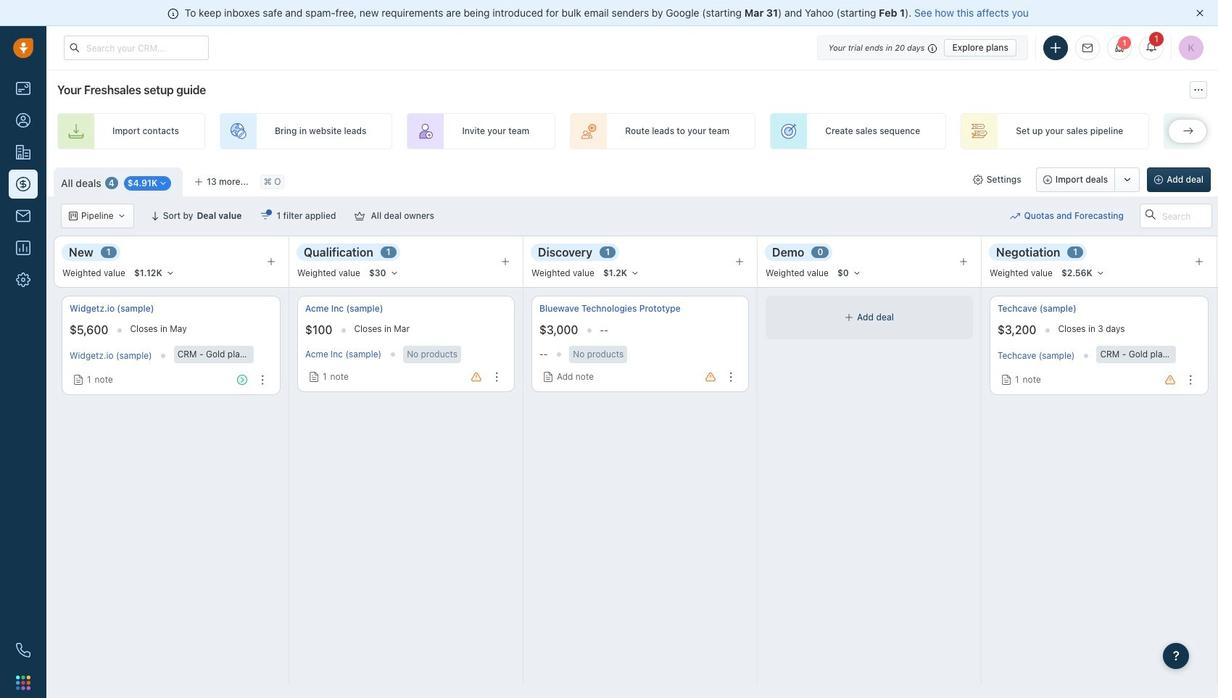 Task type: describe. For each thing, give the bounding box(es) containing it.
1 vertical spatial container_wx8msf4aqz5i3rn1 image
[[117, 212, 126, 220]]

freshworks switcher image
[[16, 676, 30, 690]]

Search field
[[1140, 204, 1213, 228]]

phone image
[[16, 643, 30, 658]]

close image
[[1197, 9, 1204, 17]]



Task type: locate. For each thing, give the bounding box(es) containing it.
Search your CRM... text field
[[64, 36, 209, 60]]

1 horizontal spatial container_wx8msf4aqz5i3rn1 image
[[159, 179, 168, 188]]

group
[[1036, 168, 1140, 192]]

0 vertical spatial container_wx8msf4aqz5i3rn1 image
[[159, 179, 168, 188]]

0 horizontal spatial container_wx8msf4aqz5i3rn1 image
[[117, 212, 126, 220]]

phone element
[[9, 636, 38, 665]]

container_wx8msf4aqz5i3rn1 image
[[159, 179, 168, 188], [117, 212, 126, 220], [543, 372, 553, 382]]

send email image
[[1083, 43, 1093, 53]]

2 vertical spatial container_wx8msf4aqz5i3rn1 image
[[543, 372, 553, 382]]

container_wx8msf4aqz5i3rn1 image
[[973, 175, 983, 185], [261, 211, 271, 221], [355, 211, 365, 221], [1011, 211, 1021, 221], [69, 212, 78, 220], [845, 313, 854, 322], [309, 372, 319, 382], [73, 375, 83, 385], [1002, 375, 1012, 385]]

2 horizontal spatial container_wx8msf4aqz5i3rn1 image
[[543, 372, 553, 382]]



